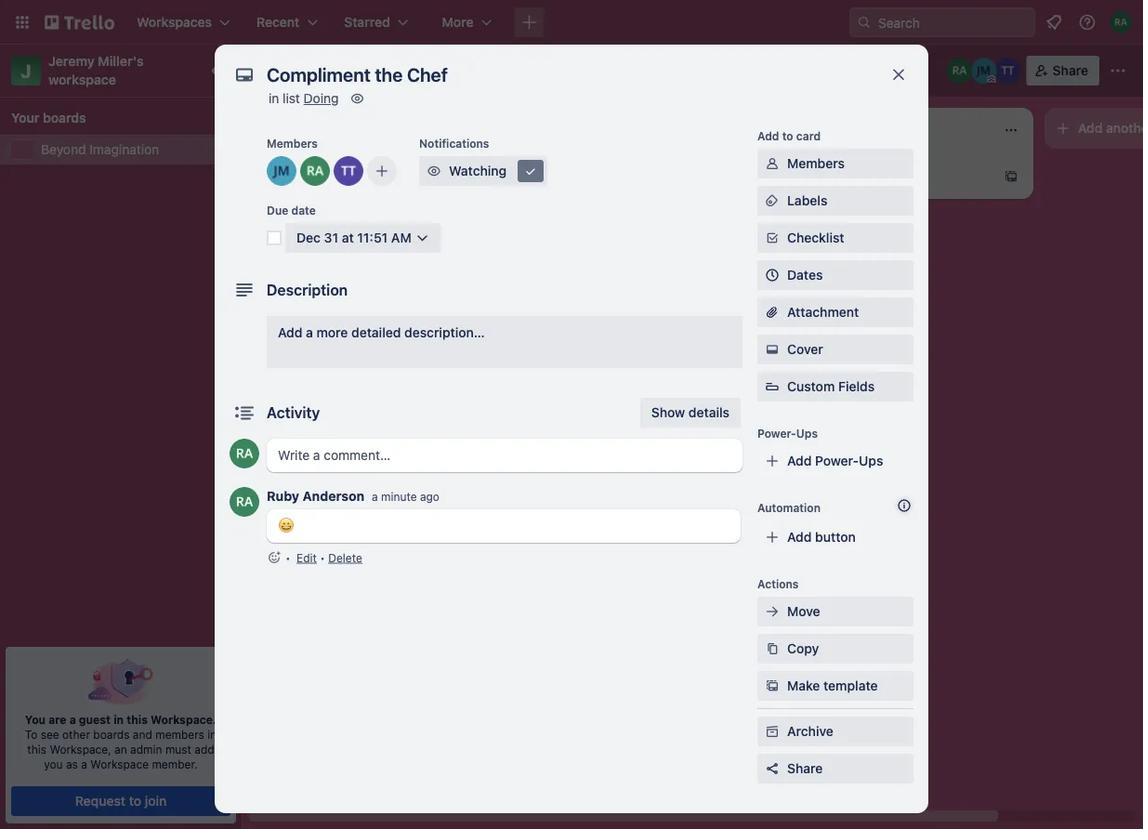 Task type: describe. For each thing, give the bounding box(es) containing it.
a inside 'link'
[[306, 325, 313, 340]]

create board or workspace image
[[520, 13, 539, 32]]

ruby anderson (rubyanderson7) image down search field
[[947, 58, 973, 84]]

archive
[[788, 724, 834, 739]]

more
[[317, 325, 348, 340]]

filters button
[[862, 56, 933, 86]]

add button
[[788, 530, 856, 545]]

sm image for cover
[[764, 340, 782, 359]]

power-ups
[[758, 427, 818, 440]]

beyond inside the board name text field
[[266, 60, 326, 80]]

imagination inside the board name text field
[[330, 60, 424, 80]]

sm image for labels
[[764, 192, 782, 210]]

thinking link
[[536, 171, 751, 190]]

copy link
[[758, 634, 914, 664]]

ruby anderson a minute ago
[[267, 489, 440, 504]]

edit link
[[297, 552, 317, 565]]

add down power-ups
[[788, 453, 812, 469]]

sm image for watching
[[425, 162, 444, 180]]

add to card
[[758, 129, 821, 142]]

doing link
[[304, 91, 339, 106]]

ruby anderson (rubyanderson7) image up date
[[300, 156, 330, 186]]

kickoff meeting
[[272, 441, 366, 456]]

to
[[25, 728, 37, 741]]

doing
[[304, 91, 339, 106]]

0 vertical spatial power-
[[758, 427, 797, 440]]

add button button
[[758, 523, 914, 552]]

ruby anderson (rubyanderson7) image left ruby
[[230, 487, 259, 517]]

workspace,
[[50, 743, 111, 756]]

card for top add a card button
[[857, 169, 885, 184]]

add power-ups
[[788, 453, 884, 469]]

request to join
[[75, 794, 167, 809]]

sm image inside watching 'button'
[[522, 162, 540, 180]]

0 horizontal spatial boards
[[43, 110, 86, 126]]

add a card for the left add a card button
[[290, 482, 356, 497]]

add anothe
[[1079, 120, 1144, 136]]

other
[[62, 728, 90, 741]]

make template link
[[758, 671, 914, 701]]

join
[[145, 794, 167, 809]]

ruby anderson (rubyanderson7) image right open information menu image
[[1110, 11, 1133, 33]]

workspace.
[[151, 713, 217, 726]]

actions
[[758, 578, 799, 591]]

due
[[267, 204, 289, 217]]

add a more detailed description…
[[278, 325, 485, 340]]

card for the left add a card button
[[329, 482, 356, 497]]

add left anothe
[[1079, 120, 1103, 136]]

open information menu image
[[1079, 13, 1097, 32]]

meeting
[[317, 441, 366, 456]]

make
[[788, 678, 821, 694]]

add reaction image
[[267, 549, 282, 567]]

1 vertical spatial members
[[788, 156, 845, 171]]

1 horizontal spatial in
[[208, 728, 217, 741]]

beyond imagination inside the board name text field
[[266, 60, 424, 80]]

0 horizontal spatial terry turtle (terryturtle) image
[[334, 156, 364, 186]]

activity
[[267, 404, 320, 422]]

your boards with 1 items element
[[11, 107, 221, 129]]

2 vertical spatial terry turtle (terryturtle) image
[[469, 395, 491, 417]]

dates
[[788, 267, 823, 283]]

Write a comment text field
[[267, 439, 743, 472]]

2 horizontal spatial in
[[269, 91, 279, 106]]

and
[[133, 728, 152, 741]]

add up grinning image at the bottom
[[290, 482, 315, 497]]

1
[[320, 399, 325, 412]]

to for card
[[783, 129, 794, 142]]

0 vertical spatial ups
[[797, 427, 818, 440]]

custom
[[788, 379, 835, 394]]

members link
[[758, 149, 914, 179]]

ruby
[[267, 489, 300, 504]]

delete link
[[329, 552, 363, 565]]

0 horizontal spatial beyond imagination
[[41, 142, 159, 157]]

labels
[[788, 193, 828, 208]]

filters
[[890, 63, 928, 78]]

a up labels link
[[846, 169, 854, 184]]

details
[[689, 405, 730, 420]]

add up labels link
[[818, 169, 843, 184]]

as
[[66, 758, 78, 771]]

must
[[165, 743, 191, 756]]

color: bold red, title: "thoughts" element
[[536, 160, 587, 174]]

members
[[155, 728, 205, 741]]

add a card for top add a card button
[[818, 169, 885, 184]]

you are a guest in this workspace. to see other boards and members in this workspace, an admin must add you as a workspace member.
[[25, 713, 217, 771]]

search image
[[857, 15, 872, 30]]

make template
[[788, 678, 878, 694]]

1 vertical spatial jeremy miller (jeremymiller198) image
[[267, 156, 297, 186]]

sm image inside archive link
[[764, 723, 782, 741]]

show
[[652, 405, 686, 420]]

admin
[[130, 743, 162, 756]]

custom fields
[[788, 379, 875, 394]]

11:51
[[357, 230, 388, 246]]

edit • delete
[[297, 552, 363, 565]]

button
[[816, 530, 856, 545]]

star or unstar board image
[[445, 63, 460, 78]]

0 horizontal spatial beyond
[[41, 142, 86, 157]]

0 horizontal spatial share
[[788, 761, 823, 777]]

beyond imagination link
[[41, 140, 231, 159]]

miller's
[[98, 53, 144, 69]]

add inside 'link'
[[278, 325, 303, 340]]

a right are
[[69, 713, 76, 726]]

cover
[[788, 342, 824, 357]]

0 horizontal spatial in
[[114, 713, 124, 726]]

0 vertical spatial this
[[127, 713, 148, 726]]

0 vertical spatial share button
[[1027, 56, 1100, 86]]

sm image inside make template link
[[764, 677, 782, 696]]

in list doing
[[269, 91, 339, 106]]

to for join
[[129, 794, 141, 809]]

due date
[[267, 204, 316, 217]]

show details link
[[641, 398, 741, 428]]

terry turtle (terryturtle) image
[[681, 234, 703, 257]]

notifications
[[419, 137, 490, 150]]

attachment button
[[758, 298, 914, 327]]

kickoff meeting link
[[272, 439, 487, 458]]



Task type: locate. For each thing, give the bounding box(es) containing it.
jeremy miller (jeremymiller198) image down search field
[[972, 58, 998, 84]]

share down archive
[[788, 761, 823, 777]]

1 horizontal spatial card
[[797, 129, 821, 142]]

0 horizontal spatial imagination
[[90, 142, 159, 157]]

you
[[44, 758, 63, 771]]

jeremy miller (jeremymiller198) image up 'due' at the left top of page
[[267, 156, 297, 186]]

1 horizontal spatial ups
[[859, 453, 884, 469]]

1 horizontal spatial to
[[783, 129, 794, 142]]

see
[[41, 728, 59, 741]]

terry turtle (terryturtle) image
[[996, 58, 1022, 84], [334, 156, 364, 186], [469, 395, 491, 417]]

0 horizontal spatial ups
[[797, 427, 818, 440]]

sm image down actions
[[764, 603, 782, 621]]

1 vertical spatial share button
[[758, 754, 914, 784]]

primary element
[[0, 0, 1144, 45]]

sm image inside cover link
[[764, 340, 782, 359]]

guest
[[79, 713, 111, 726]]

0 vertical spatial share
[[1053, 63, 1089, 78]]

a inside ruby anderson a minute ago
[[372, 491, 378, 504]]

anothe
[[1107, 120, 1144, 136]]

ago
[[420, 491, 440, 504]]

1 vertical spatial terry turtle (terryturtle) image
[[334, 156, 364, 186]]

to inside button
[[129, 794, 141, 809]]

power- down power-ups
[[816, 453, 859, 469]]

add power-ups link
[[758, 446, 914, 476]]

your boards
[[11, 110, 86, 126]]

jeremy miller (jeremymiller198) image left ruby anderson (rubyanderson7) image
[[707, 234, 729, 257]]

move
[[788, 604, 821, 619]]

0 horizontal spatial to
[[129, 794, 141, 809]]

sm image for move
[[764, 603, 782, 621]]

beyond up list
[[266, 60, 326, 80]]

1 vertical spatial power-
[[816, 453, 859, 469]]

1 horizontal spatial add a card
[[818, 169, 885, 184]]

boards up an
[[93, 728, 130, 741]]

imagination up doing
[[330, 60, 424, 80]]

j
[[21, 60, 31, 81]]

1 vertical spatial ups
[[859, 453, 884, 469]]

sm image inside move link
[[764, 603, 782, 621]]

2 horizontal spatial jeremy miller (jeremymiller198) image
[[972, 58, 998, 84]]

0 vertical spatial beyond
[[266, 60, 326, 80]]

members up labels
[[788, 156, 845, 171]]

beyond down the your boards
[[41, 142, 86, 157]]

terry turtle (terryturtle) image left add members to card image
[[334, 156, 364, 186]]

add a card down kickoff meeting at the bottom of page
[[290, 482, 356, 497]]

1 vertical spatial to
[[129, 794, 141, 809]]

a minute ago link
[[372, 491, 440, 504]]

template
[[824, 678, 878, 694]]

request
[[75, 794, 126, 809]]

dec
[[297, 230, 321, 246]]

0 vertical spatial card
[[797, 129, 821, 142]]

add up members link
[[758, 129, 780, 142]]

0 vertical spatial terry turtle (terryturtle) image
[[996, 58, 1022, 84]]

0 horizontal spatial add a card
[[290, 482, 356, 497]]

0 vertical spatial add a card button
[[789, 162, 997, 192]]

date
[[292, 204, 316, 217]]

jeremy
[[48, 53, 95, 69]]

1 horizontal spatial add a card button
[[789, 162, 997, 192]]

sm image for members
[[764, 154, 782, 173]]

sm image inside checklist link
[[764, 229, 782, 247]]

checklist
[[788, 230, 845, 246]]

sm image inside watching 'button'
[[425, 162, 444, 180]]

add left more
[[278, 325, 303, 340]]

add a card up labels link
[[818, 169, 885, 184]]

1 horizontal spatial terry turtle (terryturtle) image
[[469, 395, 491, 417]]

card
[[797, 129, 821, 142], [857, 169, 885, 184], [329, 482, 356, 497]]

description…
[[405, 325, 485, 340]]

0 horizontal spatial members
[[267, 137, 318, 150]]

1 vertical spatial this
[[27, 743, 47, 756]]

ruby anderson (rubyanderson7) image
[[733, 234, 755, 257]]

boards inside you are a guest in this workspace. to see other boards and members in this workspace, an admin must add you as a workspace member.
[[93, 728, 130, 741]]

show details
[[652, 405, 730, 420]]

checklist link
[[758, 223, 914, 253]]

power- down custom
[[758, 427, 797, 440]]

1 horizontal spatial members
[[788, 156, 845, 171]]

fields
[[839, 379, 875, 394]]

sm image inside labels link
[[764, 192, 782, 210]]

create from template… image
[[1004, 169, 1019, 184]]

sm image inside members link
[[764, 154, 782, 173]]

sm image right ruby anderson (rubyanderson7) image
[[764, 229, 782, 247]]

to left the join
[[129, 794, 141, 809]]

labels link
[[758, 186, 914, 216]]

ups
[[797, 427, 818, 440], [859, 453, 884, 469]]

1 vertical spatial beyond
[[41, 142, 86, 157]]

ruby anderson (rubyanderson7) image left kickoff
[[230, 439, 259, 469]]

1 horizontal spatial boards
[[93, 728, 130, 741]]

0 vertical spatial to
[[783, 129, 794, 142]]

back to home image
[[45, 7, 114, 37]]

0 vertical spatial boards
[[43, 110, 86, 126]]

beyond imagination up doing
[[266, 60, 424, 80]]

0 vertical spatial add a card
[[818, 169, 885, 184]]

share
[[1053, 63, 1089, 78], [788, 761, 823, 777]]

to
[[783, 129, 794, 142], [129, 794, 141, 809]]

at
[[342, 230, 354, 246]]

show menu image
[[1110, 61, 1128, 80]]

add a more detailed description… link
[[267, 316, 743, 368]]

share button down archive link
[[758, 754, 914, 784]]

watching button
[[419, 156, 548, 186]]

copy
[[788, 641, 820, 657]]

0 horizontal spatial card
[[329, 482, 356, 497]]

0 vertical spatial imagination
[[330, 60, 424, 80]]

jeremy miller's workspace
[[48, 53, 147, 87]]

0 horizontal spatial this
[[27, 743, 47, 756]]

add a card button up checklist link
[[789, 162, 997, 192]]

sm image
[[764, 154, 782, 173], [425, 162, 444, 180], [764, 192, 782, 210], [764, 229, 782, 247], [764, 340, 782, 359], [764, 603, 782, 621]]

0 horizontal spatial jeremy miller (jeremymiller198) image
[[267, 156, 297, 186]]

grinning image
[[278, 517, 295, 534]]

request to join button
[[11, 787, 230, 817]]

0 vertical spatial in
[[269, 91, 279, 106]]

1 vertical spatial boards
[[93, 728, 130, 741]]

•
[[320, 552, 325, 565]]

31
[[324, 230, 339, 246]]

Mark due date as complete checkbox
[[267, 231, 282, 246]]

terry turtle (terryturtle) image up write a comment 'text field'
[[469, 395, 491, 417]]

0 vertical spatial members
[[267, 137, 318, 150]]

minute
[[381, 491, 417, 504]]

sm image inside copy link
[[764, 640, 782, 658]]

2 vertical spatial jeremy miller (jeremymiller198) image
[[707, 234, 729, 257]]

add down automation
[[788, 530, 812, 545]]

sm image down notifications
[[425, 162, 444, 180]]

anderson
[[303, 489, 365, 504]]

are
[[49, 713, 67, 726]]

1 horizontal spatial jeremy miller (jeremymiller198) image
[[707, 234, 729, 257]]

this down to
[[27, 743, 47, 756]]

share left show menu icon
[[1053, 63, 1089, 78]]

add
[[195, 743, 215, 756]]

ups down fields
[[859, 453, 884, 469]]

card up labels link
[[857, 169, 885, 184]]

1 horizontal spatial power-
[[816, 453, 859, 469]]

your
[[11, 110, 40, 126]]

an
[[114, 743, 127, 756]]

list
[[283, 91, 300, 106]]

workspace
[[90, 758, 149, 771]]

watching
[[449, 163, 507, 179]]

add
[[1079, 120, 1103, 136], [758, 129, 780, 142], [818, 169, 843, 184], [278, 325, 303, 340], [788, 453, 812, 469], [290, 482, 315, 497], [788, 530, 812, 545]]

1 vertical spatial share
[[788, 761, 823, 777]]

None text field
[[258, 58, 871, 91]]

kickoff
[[272, 441, 314, 456]]

1 vertical spatial beyond imagination
[[41, 142, 159, 157]]

custom fields button
[[758, 378, 914, 396]]

members down list
[[267, 137, 318, 150]]

card up members link
[[797, 129, 821, 142]]

add members to card image
[[375, 162, 390, 180]]

sm image left labels
[[764, 192, 782, 210]]

in right guest
[[114, 713, 124, 726]]

Board name text field
[[257, 56, 434, 86]]

member.
[[152, 758, 198, 771]]

boards right your
[[43, 110, 86, 126]]

card down meeting
[[329, 482, 356, 497]]

share button
[[1027, 56, 1100, 86], [758, 754, 914, 784]]

1 vertical spatial imagination
[[90, 142, 159, 157]]

dates button
[[758, 260, 914, 290]]

1 horizontal spatial this
[[127, 713, 148, 726]]

detailed
[[352, 325, 401, 340]]

to up members link
[[783, 129, 794, 142]]

0 horizontal spatial add a card button
[[260, 475, 469, 504]]

edit
[[297, 552, 317, 565]]

0 vertical spatial jeremy miller (jeremymiller198) image
[[972, 58, 998, 84]]

in up add on the left bottom of page
[[208, 728, 217, 741]]

sm image left cover
[[764, 340, 782, 359]]

sm image
[[828, 56, 854, 82], [348, 89, 367, 108], [522, 162, 540, 180], [764, 640, 782, 658], [764, 677, 782, 696], [764, 723, 782, 741]]

2 vertical spatial in
[[208, 728, 217, 741]]

add inside button
[[788, 530, 812, 545]]

power-
[[758, 427, 797, 440], [816, 453, 859, 469]]

0 horizontal spatial power-
[[758, 427, 797, 440]]

a left minute
[[372, 491, 378, 504]]

imagination inside beyond imagination link
[[90, 142, 159, 157]]

2 horizontal spatial card
[[857, 169, 885, 184]]

a left more
[[306, 325, 313, 340]]

this up the and
[[127, 713, 148, 726]]

add anothe button
[[1045, 108, 1144, 149]]

archive link
[[758, 717, 914, 747]]

sm image down add to card
[[764, 154, 782, 173]]

1 vertical spatial in
[[114, 713, 124, 726]]

1 horizontal spatial share
[[1053, 63, 1089, 78]]

1 vertical spatial add a card button
[[260, 475, 469, 504]]

dec 31 at 11:51 am
[[297, 230, 412, 246]]

Search field
[[872, 8, 1035, 36]]

1 vertical spatial add a card
[[290, 482, 356, 497]]

2 vertical spatial card
[[329, 482, 356, 497]]

delete
[[329, 552, 363, 565]]

share button down "0 notifications" icon
[[1027, 56, 1100, 86]]

ups up add power-ups
[[797, 427, 818, 440]]

imagination
[[330, 60, 424, 80], [90, 142, 159, 157]]

a
[[846, 169, 854, 184], [306, 325, 313, 340], [318, 482, 325, 497], [372, 491, 378, 504], [69, 713, 76, 726], [81, 758, 87, 771]]

1 vertical spatial card
[[857, 169, 885, 184]]

1 horizontal spatial share button
[[1027, 56, 1100, 86]]

0 notifications image
[[1043, 11, 1066, 33]]

move link
[[758, 597, 914, 627]]

0 vertical spatial beyond imagination
[[266, 60, 424, 80]]

imagination down the your boards with 1 items element
[[90, 142, 159, 157]]

workspace
[[48, 72, 116, 87]]

am
[[391, 230, 412, 246]]

jeremy miller (jeremymiller198) image
[[972, 58, 998, 84], [267, 156, 297, 186], [707, 234, 729, 257]]

1 horizontal spatial beyond imagination
[[266, 60, 424, 80]]

2 horizontal spatial terry turtle (terryturtle) image
[[996, 58, 1022, 84]]

terry turtle (terryturtle) image down search field
[[996, 58, 1022, 84]]

a right ruby
[[318, 482, 325, 497]]

in left list
[[269, 91, 279, 106]]

1 horizontal spatial beyond
[[266, 60, 326, 80]]

thoughts
[[536, 161, 587, 174]]

1 horizontal spatial imagination
[[330, 60, 424, 80]]

add a card button down the kickoff meeting link
[[260, 475, 469, 504]]

dec 31 at 11:51 am button
[[286, 223, 442, 253]]

thinking
[[536, 173, 587, 188]]

ruby anderson (rubyanderson7) image
[[1110, 11, 1133, 33], [947, 58, 973, 84], [300, 156, 330, 186], [230, 439, 259, 469], [230, 487, 259, 517]]

a right as
[[81, 758, 87, 771]]

0 horizontal spatial share button
[[758, 754, 914, 784]]

beyond imagination down the your boards with 1 items element
[[41, 142, 159, 157]]

sm image for checklist
[[764, 229, 782, 247]]



Task type: vqa. For each thing, say whether or not it's contained in the screenshot.
To Do text field
no



